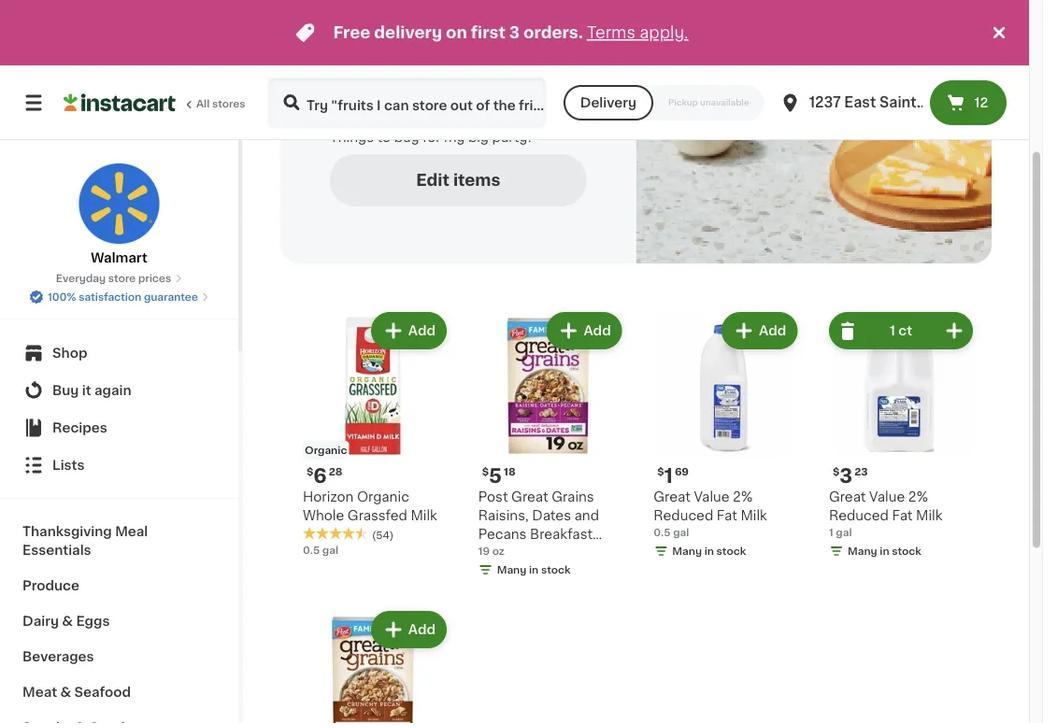 Task type: locate. For each thing, give the bounding box(es) containing it.
prices
[[138, 273, 171, 284]]

meat & seafood link
[[11, 675, 227, 711]]

2 value from the left
[[870, 491, 905, 504]]

many down cereal
[[497, 565, 527, 575]]

delivery
[[374, 25, 442, 41]]

1 horizontal spatial 3
[[840, 466, 853, 486]]

all stores link
[[64, 77, 247, 129]]

1 horizontal spatial 2%
[[909, 491, 928, 504]]

& left eggs
[[62, 615, 73, 628]]

great
[[512, 491, 548, 504], [654, 491, 691, 504], [829, 491, 866, 504]]

0 horizontal spatial in
[[529, 565, 539, 575]]

2%
[[733, 491, 753, 504], [909, 491, 928, 504]]

things to buy for my big party!
[[330, 131, 532, 144]]

raisins,
[[478, 510, 529, 523]]

0.5 inside great value 2% reduced fat milk 0.5 gal
[[654, 528, 671, 538]]

0.5
[[654, 528, 671, 538], [303, 545, 320, 555]]

1 horizontal spatial in
[[705, 546, 714, 557]]

shop link
[[11, 335, 227, 372]]

gal inside great value 2% reduced fat milk 0.5 gal
[[673, 528, 689, 538]]

many in stock for 5
[[497, 565, 571, 575]]

1237
[[809, 96, 841, 109]]

essentials
[[22, 544, 91, 557]]

1237 east saint james street
[[809, 96, 1017, 109]]

value
[[694, 491, 730, 504], [870, 491, 905, 504]]

reduced
[[654, 510, 714, 523], [829, 510, 889, 523]]

2% inside great value 2% reduced fat milk 0.5 gal
[[733, 491, 753, 504]]

guarantee
[[144, 292, 198, 302]]

seafood
[[74, 686, 131, 699]]

reduced down $ 1 69
[[654, 510, 714, 523]]

many down great value 2% reduced fat milk 0.5 gal
[[673, 546, 702, 557]]

0 horizontal spatial reduced
[[654, 510, 714, 523]]

0 horizontal spatial 1
[[664, 466, 673, 486]]

0.5 down whole
[[303, 545, 320, 555]]

1 horizontal spatial 1
[[829, 528, 834, 538]]

1 left ct
[[890, 324, 896, 338]]

$ 1 69
[[658, 466, 689, 486]]

0 horizontal spatial fat
[[717, 510, 738, 523]]

0 horizontal spatial stock
[[541, 565, 571, 575]]

fat inside great value 2% reduced fat milk 1 gal
[[892, 510, 913, 523]]

produce link
[[11, 568, 227, 604]]

1 horizontal spatial fat
[[892, 510, 913, 523]]

3
[[509, 25, 520, 41], [840, 466, 853, 486]]

1 vertical spatial 3
[[840, 466, 853, 486]]

2 vertical spatial 1
[[829, 528, 834, 538]]

2 horizontal spatial in
[[880, 546, 890, 557]]

3 inside product group
[[840, 466, 853, 486]]

0 vertical spatial organic
[[305, 446, 347, 456]]

reduced inside great value 2% reduced fat milk 1 gal
[[829, 510, 889, 523]]

2 horizontal spatial 1
[[890, 324, 896, 338]]

3 right first
[[509, 25, 520, 41]]

organic
[[305, 446, 347, 456], [357, 491, 409, 504]]

milk for 1
[[741, 510, 767, 523]]

1 vertical spatial 1
[[664, 466, 673, 486]]

1 value from the left
[[694, 491, 730, 504]]

0 horizontal spatial 3
[[509, 25, 520, 41]]

0 horizontal spatial many in stock
[[497, 565, 571, 575]]

& right meat
[[60, 686, 71, 699]]

great down $ 3 23
[[829, 491, 866, 504]]

$ inside $ 6 28
[[307, 467, 314, 477]]

None search field
[[267, 77, 547, 129]]

3 $ from the left
[[658, 467, 664, 477]]

3 milk from the left
[[916, 510, 943, 523]]

1 horizontal spatial 0.5
[[654, 528, 671, 538]]

2 fat from the left
[[892, 510, 913, 523]]

1 vertical spatial &
[[60, 686, 71, 699]]

1 horizontal spatial great
[[654, 491, 691, 504]]

gal down $ 3 23
[[836, 528, 852, 538]]

many in stock
[[673, 546, 746, 557], [848, 546, 922, 557], [497, 565, 571, 575]]

in for 3
[[880, 546, 890, 557]]

0 vertical spatial 0.5
[[654, 528, 671, 538]]

0 horizontal spatial great
[[512, 491, 548, 504]]

stock down great value 2% reduced fat milk 0.5 gal
[[717, 546, 746, 557]]

and
[[575, 510, 599, 523]]

2 horizontal spatial many
[[848, 546, 878, 557]]

many in stock down cereal
[[497, 565, 571, 575]]

2 $ from the left
[[482, 467, 489, 477]]

1 horizontal spatial stock
[[717, 546, 746, 557]]

product group containing 5
[[471, 309, 626, 597]]

fat for 3
[[892, 510, 913, 523]]

reduced inside great value 2% reduced fat milk 0.5 gal
[[654, 510, 714, 523]]

in down breakfast
[[529, 565, 539, 575]]

add
[[408, 324, 436, 338], [584, 324, 611, 338], [759, 324, 787, 338], [408, 624, 436, 637]]

value inside great value 2% reduced fat milk 0.5 gal
[[694, 491, 730, 504]]

milk inside great value 2% reduced fat milk 1 gal
[[916, 510, 943, 523]]

in
[[705, 546, 714, 557], [880, 546, 890, 557], [529, 565, 539, 575]]

beverages link
[[11, 640, 227, 675]]

0 horizontal spatial 0.5
[[303, 545, 320, 555]]

0 horizontal spatial organic
[[305, 446, 347, 456]]

dairy
[[22, 615, 59, 628]]

all
[[196, 99, 210, 109]]

1 horizontal spatial many
[[673, 546, 702, 557]]

add for 1
[[759, 324, 787, 338]]

gal down $ 1 69
[[673, 528, 689, 538]]

meat
[[22, 686, 57, 699]]

great inside great value 2% reduced fat milk 1 gal
[[829, 491, 866, 504]]

2 horizontal spatial many in stock
[[848, 546, 922, 557]]

great down $ 1 69
[[654, 491, 691, 504]]

reduced down $ 3 23
[[829, 510, 889, 523]]

orders.
[[524, 25, 583, 41]]

first
[[471, 25, 506, 41]]

69
[[675, 467, 689, 477]]

in down great value 2% reduced fat milk 1 gal at right bottom
[[880, 546, 890, 557]]

fat for 1
[[717, 510, 738, 523]]

$ for 5
[[482, 467, 489, 477]]

gal inside great value 2% reduced fat milk 1 gal
[[836, 528, 852, 538]]

18
[[504, 467, 516, 477]]

dates
[[532, 510, 571, 523]]

$ 3 23
[[833, 466, 868, 486]]

on
[[446, 25, 467, 41]]

2 horizontal spatial gal
[[836, 528, 852, 538]]

2 milk from the left
[[741, 510, 767, 523]]

great inside the post great grains raisins, dates and pecans breakfast cereal
[[512, 491, 548, 504]]

meat & seafood
[[22, 686, 131, 699]]

1 horizontal spatial value
[[870, 491, 905, 504]]

many
[[673, 546, 702, 557], [848, 546, 878, 557], [497, 565, 527, 575]]

walmart link
[[78, 163, 160, 267]]

19 oz
[[478, 546, 505, 557]]

0.5 down $ 1 69
[[654, 528, 671, 538]]

gal for 3
[[836, 528, 852, 538]]

fat inside great value 2% reduced fat milk 0.5 gal
[[717, 510, 738, 523]]

3 great from the left
[[829, 491, 866, 504]]

0 vertical spatial &
[[62, 615, 73, 628]]

dairy & eggs link
[[11, 604, 227, 640]]

many in stock down great value 2% reduced fat milk 0.5 gal
[[673, 546, 746, 557]]

1 horizontal spatial gal
[[673, 528, 689, 538]]

add for 6
[[408, 324, 436, 338]]

gal down whole
[[322, 545, 339, 555]]

terms apply. link
[[587, 25, 689, 41]]

100% satisfaction guarantee
[[48, 292, 198, 302]]

super
[[357, 0, 442, 7]]

1 milk from the left
[[411, 510, 437, 523]]

again
[[94, 384, 131, 397]]

$ left 23
[[833, 467, 840, 477]]

★★★★★
[[303, 528, 368, 541], [303, 528, 368, 541]]

in down great value 2% reduced fat milk 0.5 gal
[[705, 546, 714, 557]]

product group containing 6
[[295, 309, 451, 597]]

milk inside great value 2% reduced fat milk 0.5 gal
[[741, 510, 767, 523]]

1 $ from the left
[[307, 467, 314, 477]]

fat
[[717, 510, 738, 523], [892, 510, 913, 523]]

0 vertical spatial 1
[[890, 324, 896, 338]]

stock down breakfast
[[541, 565, 571, 575]]

grains
[[552, 491, 594, 504]]

everyday
[[56, 273, 106, 284]]

party!
[[492, 131, 532, 144]]

gal
[[673, 528, 689, 538], [836, 528, 852, 538], [322, 545, 339, 555]]

organic up grassfed
[[357, 491, 409, 504]]

stock down great value 2% reduced fat milk 1 gal at right bottom
[[892, 546, 922, 557]]

0 horizontal spatial value
[[694, 491, 730, 504]]

1 down $ 3 23
[[829, 528, 834, 538]]

add button
[[373, 314, 445, 348], [548, 314, 620, 348], [724, 314, 796, 348], [373, 613, 445, 647]]

2 reduced from the left
[[829, 510, 889, 523]]

$ inside $ 1 69
[[658, 467, 664, 477]]

& for meat
[[60, 686, 71, 699]]

1 horizontal spatial organic
[[357, 491, 409, 504]]

many down great value 2% reduced fat milk 1 gal at right bottom
[[848, 546, 878, 557]]

great inside great value 2% reduced fat milk 0.5 gal
[[654, 491, 691, 504]]

saint
[[880, 96, 917, 109]]

buy it again link
[[11, 372, 227, 410]]

$ left 28 on the left bottom of the page
[[307, 467, 314, 477]]

value inside great value 2% reduced fat milk 1 gal
[[870, 491, 905, 504]]

1237 east saint james street button
[[779, 77, 1017, 129]]

2 horizontal spatial milk
[[916, 510, 943, 523]]

$ inside $ 5 18
[[482, 467, 489, 477]]

$ left 69
[[658, 467, 664, 477]]

walmart logo image
[[78, 163, 160, 245]]

2 horizontal spatial great
[[829, 491, 866, 504]]

1 horizontal spatial reduced
[[829, 510, 889, 523]]

sunday
[[357, 40, 466, 66]]

2 horizontal spatial stock
[[892, 546, 922, 557]]

great up "dates"
[[512, 491, 548, 504]]

12 button
[[930, 80, 1007, 125]]

many in stock for 1
[[673, 546, 746, 557]]

4 $ from the left
[[833, 467, 840, 477]]

0 horizontal spatial many
[[497, 565, 527, 575]]

many for 1
[[673, 546, 702, 557]]

product group
[[295, 309, 451, 597], [471, 309, 626, 597], [646, 309, 802, 597], [822, 309, 977, 597], [295, 608, 451, 724]]

1 vertical spatial 0.5
[[303, 545, 320, 555]]

$ inside $ 3 23
[[833, 467, 840, 477]]

1 2% from the left
[[733, 491, 753, 504]]

1 left 69
[[664, 466, 673, 486]]

1 horizontal spatial many in stock
[[673, 546, 746, 557]]

1 great from the left
[[512, 491, 548, 504]]

$ left 18
[[482, 467, 489, 477]]

2% inside great value 2% reduced fat milk 1 gal
[[909, 491, 928, 504]]

great for 3
[[829, 491, 866, 504]]

0 horizontal spatial milk
[[411, 510, 437, 523]]

1 horizontal spatial milk
[[741, 510, 767, 523]]

23
[[855, 467, 868, 477]]

$ 5 18
[[482, 466, 516, 486]]

thanksgiving meal essentials
[[22, 525, 148, 557]]

1 fat from the left
[[717, 510, 738, 523]]

2 2% from the left
[[909, 491, 928, 504]]

super bowl sunday
[[357, 0, 466, 66]]

store
[[108, 273, 136, 284]]

lists link
[[11, 447, 227, 484]]

1 reduced from the left
[[654, 510, 714, 523]]

many in stock down great value 2% reduced fat milk 1 gal at right bottom
[[848, 546, 922, 557]]

0 horizontal spatial 2%
[[733, 491, 753, 504]]

$ for 1
[[658, 467, 664, 477]]

many for 3
[[848, 546, 878, 557]]

add button for 1
[[724, 314, 796, 348]]

many for 5
[[497, 565, 527, 575]]

0 vertical spatial 3
[[509, 25, 520, 41]]

$ 6 28
[[307, 466, 343, 486]]

3 left 23
[[840, 466, 853, 486]]

(54)
[[372, 530, 394, 540]]

100%
[[48, 292, 76, 302]]

organic up 28 on the left bottom of the page
[[305, 446, 347, 456]]

1 vertical spatial organic
[[357, 491, 409, 504]]

thanksgiving meal essentials link
[[11, 514, 227, 568]]

milk
[[411, 510, 437, 523], [741, 510, 767, 523], [916, 510, 943, 523]]

in for 1
[[705, 546, 714, 557]]

2 great from the left
[[654, 491, 691, 504]]

in for 5
[[529, 565, 539, 575]]



Task type: describe. For each thing, give the bounding box(es) containing it.
to
[[377, 131, 391, 144]]

beverages
[[22, 651, 94, 664]]

everyday store prices link
[[56, 271, 183, 286]]

stores
[[212, 99, 246, 109]]

buy
[[394, 131, 419, 144]]

grassfed
[[348, 510, 408, 523]]

terry turtle
[[375, 90, 453, 103]]

post
[[478, 491, 508, 504]]

delivery button
[[564, 85, 653, 121]]

satisfaction
[[79, 292, 141, 302]]

apply.
[[640, 25, 689, 41]]

stock for 5
[[541, 565, 571, 575]]

whole
[[303, 510, 344, 523]]

edit items button
[[330, 154, 587, 207]]

buy
[[52, 384, 79, 397]]

0.5 gal
[[303, 545, 339, 555]]

things
[[330, 131, 374, 144]]

28
[[329, 467, 343, 477]]

milk for 3
[[916, 510, 943, 523]]

remove great value 2% reduced fat milk image
[[837, 320, 859, 342]]

turtle
[[413, 90, 453, 103]]

add button for 5
[[548, 314, 620, 348]]

shop
[[52, 347, 87, 360]]

buy it again
[[52, 384, 131, 397]]

edit items
[[416, 172, 501, 188]]

2% for 1
[[733, 491, 753, 504]]

big
[[468, 131, 489, 144]]

terms
[[587, 25, 636, 41]]

pecans
[[478, 528, 527, 541]]

value for 1
[[694, 491, 730, 504]]

delivery
[[580, 96, 637, 109]]

limited time offer region
[[0, 0, 988, 65]]

reduced for 3
[[829, 510, 889, 523]]

12
[[975, 96, 989, 109]]

items
[[453, 172, 501, 188]]

5
[[489, 466, 502, 486]]

& for dairy
[[62, 615, 73, 628]]

instacart logo image
[[64, 92, 176, 114]]

it
[[82, 384, 91, 397]]

james
[[920, 96, 969, 109]]

walmart
[[91, 252, 148, 265]]

recipes
[[52, 422, 107, 435]]

19
[[478, 546, 490, 557]]

2% for 3
[[909, 491, 928, 504]]

great for 1
[[654, 491, 691, 504]]

1 ct
[[890, 324, 913, 338]]

gal for 1
[[673, 528, 689, 538]]

street
[[972, 96, 1017, 109]]

add for 5
[[584, 324, 611, 338]]

post great grains raisins, dates and pecans breakfast cereal
[[478, 491, 599, 560]]

east
[[845, 96, 876, 109]]

cereal
[[478, 547, 521, 560]]

edit
[[416, 172, 450, 188]]

stock for 3
[[892, 546, 922, 557]]

value for 3
[[870, 491, 905, 504]]

increment quantity of great value 2% reduced fat milk image
[[943, 320, 966, 342]]

dairy & eggs
[[22, 615, 110, 628]]

service type group
[[564, 85, 764, 121]]

add button for 6
[[373, 314, 445, 348]]

great value 2% reduced fat milk 1 gal
[[829, 491, 943, 538]]

great value 2% reduced fat milk 0.5 gal
[[654, 491, 767, 538]]

for
[[423, 131, 441, 144]]

oz
[[492, 546, 505, 557]]

terry
[[375, 90, 410, 103]]

all stores
[[196, 99, 246, 109]]

1 inside great value 2% reduced fat milk 1 gal
[[829, 528, 834, 538]]

product group containing 1
[[646, 309, 802, 597]]

horizon organic whole grassfed milk
[[303, 491, 437, 523]]

reduced for 1
[[654, 510, 714, 523]]

$ for 6
[[307, 467, 314, 477]]

3 inside limited time offer region
[[509, 25, 520, 41]]

6
[[314, 466, 327, 486]]

milk inside horizon organic whole grassfed milk
[[411, 510, 437, 523]]

stock for 1
[[717, 546, 746, 557]]

Search field
[[269, 79, 545, 127]]

everyday store prices
[[56, 273, 171, 284]]

0 horizontal spatial gal
[[322, 545, 339, 555]]

lists
[[52, 459, 85, 472]]

thanksgiving
[[22, 525, 112, 539]]

eggs
[[76, 615, 110, 628]]

recipes link
[[11, 410, 227, 447]]

$ for 3
[[833, 467, 840, 477]]

ct
[[899, 324, 913, 338]]

free
[[333, 25, 371, 41]]

produce
[[22, 580, 79, 593]]

organic inside horizon organic whole grassfed milk
[[357, 491, 409, 504]]

product group containing add
[[295, 608, 451, 724]]

breakfast
[[530, 528, 593, 541]]

horizon
[[303, 491, 354, 504]]

free delivery on first 3 orders. terms apply.
[[333, 25, 689, 41]]

product group containing 3
[[822, 309, 977, 597]]

meal
[[115, 525, 148, 539]]

many in stock for 3
[[848, 546, 922, 557]]

my
[[444, 131, 465, 144]]



Task type: vqa. For each thing, say whether or not it's contained in the screenshot.
10:25am to the bottom
no



